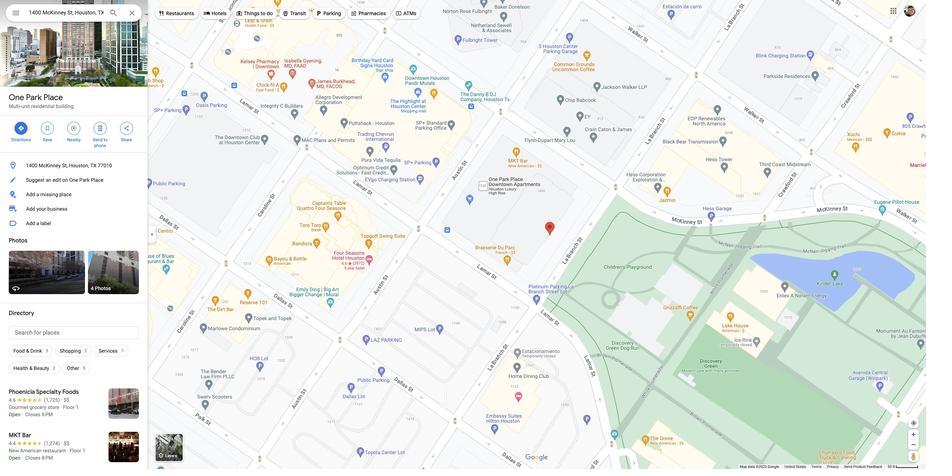 Task type: locate. For each thing, give the bounding box(es) containing it.
do
[[267, 10, 273, 17]]

google account: ben chafik  
(ben.chafik@adept.ai) image
[[904, 5, 916, 17]]

1 vertical spatial park
[[79, 177, 90, 183]]

data
[[748, 465, 755, 469]]

0 vertical spatial open
[[9, 412, 20, 418]]

to left do
[[261, 10, 266, 17]]

1 down foods
[[76, 405, 79, 411]]

floor inside new american restaurant · floor 1 open ⋅ closes 8 pm
[[70, 448, 81, 454]]

1 vertical spatial ⋅
[[22, 455, 24, 461]]

send product feedback
[[844, 465, 882, 469]]

1 vertical spatial closes
[[25, 455, 41, 461]]

1 inside 'gourmet grocery store · floor 1 open ⋅ closes 8 pm'
[[76, 405, 79, 411]]

 parking
[[315, 9, 341, 17]]

· right the restaurant
[[67, 448, 68, 454]]

1 add from the top
[[26, 192, 35, 198]]

 search field
[[6, 4, 142, 23]]

1 vertical spatial price: moderate image
[[64, 441, 69, 447]]

· $$ down foods
[[61, 398, 69, 403]]

4.4
[[9, 441, 16, 447]]

closes inside new american restaurant · floor 1 open ⋅ closes 8 pm
[[25, 455, 41, 461]]

2 price: moderate image from the top
[[64, 441, 69, 447]]

2 open from the top
[[9, 455, 20, 461]]

⋅
[[22, 412, 24, 418], [22, 455, 24, 461]]

closes
[[25, 412, 41, 418], [25, 455, 41, 461]]

4 photos
[[91, 286, 111, 292]]

2 right shopping
[[85, 349, 87, 354]]

closes down american on the bottom left
[[25, 455, 41, 461]]

1 vertical spatial 1
[[82, 448, 85, 454]]

2
[[85, 349, 87, 354], [53, 366, 55, 371]]

⋅ inside new american restaurant · floor 1 open ⋅ closes 8 pm
[[22, 455, 24, 461]]

send inside send to phone
[[93, 137, 103, 143]]

states
[[796, 465, 806, 469]]

1 price: moderate image from the top
[[64, 398, 69, 403]]

1 horizontal spatial &
[[29, 366, 33, 371]]

 pharmacies
[[350, 9, 386, 17]]

$$ down foods
[[64, 398, 69, 403]]

0 vertical spatial one
[[9, 93, 24, 103]]

open inside new american restaurant · floor 1 open ⋅ closes 8 pm
[[9, 455, 20, 461]]

0 horizontal spatial send
[[93, 137, 103, 143]]

add left your
[[26, 206, 35, 212]]

mkt
[[9, 432, 21, 439]]

park inside the one park place multi-unit residential building
[[26, 93, 42, 103]]

add a missing place
[[26, 192, 71, 198]]

0 horizontal spatial photos
[[9, 237, 27, 245]]

transit
[[290, 10, 306, 17]]

price: moderate image for specialty
[[64, 398, 69, 403]]

1 horizontal spatial place
[[91, 177, 103, 183]]

open for mkt
[[9, 455, 20, 461]]

1 vertical spatial floor
[[70, 448, 81, 454]]


[[18, 124, 24, 132]]

place up residential
[[44, 93, 63, 103]]

business
[[47, 206, 67, 212]]

77010
[[98, 163, 112, 169]]

atms
[[403, 10, 416, 17]]

closes down grocery
[[25, 412, 41, 418]]

0 vertical spatial &
[[26, 348, 29, 354]]

open down gourmet
[[9, 412, 20, 418]]

8 pm down the restaurant
[[42, 455, 53, 461]]

to up the "phone"
[[104, 137, 107, 143]]

send
[[93, 137, 103, 143], [844, 465, 852, 469]]

0 vertical spatial ⋅
[[22, 412, 24, 418]]

8 pm for specialty
[[42, 412, 53, 418]]

share
[[121, 137, 132, 143]]

hotels
[[211, 10, 226, 17]]

photos down the add a label
[[9, 237, 27, 245]]

2 $$ from the top
[[64, 441, 69, 447]]

1 vertical spatial $$
[[64, 441, 69, 447]]


[[282, 9, 289, 17]]

send up the "phone"
[[93, 137, 103, 143]]

1 open from the top
[[9, 412, 20, 418]]

1 horizontal spatial to
[[261, 10, 266, 17]]

park down houston,
[[79, 177, 90, 183]]

price: moderate image for bar
[[64, 441, 69, 447]]

new american restaurant · floor 1 open ⋅ closes 8 pm
[[9, 448, 85, 461]]

0 vertical spatial add
[[26, 192, 35, 198]]

open down the new
[[9, 455, 20, 461]]

2 right beauty
[[53, 366, 55, 371]]

one up multi-
[[9, 93, 24, 103]]

closes for bar
[[25, 455, 41, 461]]

1 vertical spatial send
[[844, 465, 852, 469]]

park up unit
[[26, 93, 42, 103]]

services 7
[[99, 348, 124, 354]]

american
[[20, 448, 42, 454]]

floor
[[63, 405, 74, 411], [70, 448, 81, 454]]

 button
[[6, 4, 26, 23]]

3 add from the top
[[26, 221, 35, 226]]

zoom in image
[[911, 432, 916, 438]]

actions for one park place region
[[0, 116, 148, 152]]

None field
[[29, 8, 103, 17]]

none text field inside one park place main content
[[9, 327, 139, 340]]

add for add a label
[[26, 221, 35, 226]]

1 vertical spatial place
[[91, 177, 103, 183]]

1400
[[26, 163, 37, 169]]

· $$ for bar
[[61, 441, 69, 447]]

 transit
[[282, 9, 306, 17]]

photos right 4 on the bottom left of page
[[95, 286, 111, 292]]

· right store
[[60, 405, 62, 411]]

1 vertical spatial add
[[26, 206, 35, 212]]

0 horizontal spatial park
[[26, 93, 42, 103]]

united states
[[785, 465, 806, 469]]

2 8 pm from the top
[[42, 455, 53, 461]]


[[71, 124, 77, 132]]

2 vertical spatial add
[[26, 221, 35, 226]]

health & beauty 2
[[13, 366, 55, 371]]

add for add your business
[[26, 206, 35, 212]]

price: moderate image down foods
[[64, 398, 69, 403]]

1 · $$ from the top
[[61, 398, 69, 403]]

on
[[62, 177, 68, 183]]

0 horizontal spatial 1
[[76, 405, 79, 411]]

footer containing map data ©2023 google
[[740, 465, 888, 470]]

4.4 stars 1,274 reviews image
[[9, 440, 60, 447]]

2 · $$ from the top
[[61, 441, 69, 447]]

1 inside new american restaurant · floor 1 open ⋅ closes 8 pm
[[82, 448, 85, 454]]

1 a from the top
[[36, 192, 39, 198]]

1 8 pm from the top
[[42, 412, 53, 418]]

1 vertical spatial photos
[[95, 286, 111, 292]]

0 vertical spatial $$
[[64, 398, 69, 403]]

zoom out image
[[911, 442, 916, 448]]

0 vertical spatial 2
[[85, 349, 87, 354]]

foods
[[62, 389, 79, 396]]

services
[[99, 348, 118, 354]]

send inside button
[[844, 465, 852, 469]]

1 vertical spatial 8 pm
[[42, 455, 53, 461]]

price: moderate image up the restaurant
[[64, 441, 69, 447]]

add a label
[[26, 221, 51, 226]]

drink
[[30, 348, 42, 354]]

1 horizontal spatial photos
[[95, 286, 111, 292]]

1 horizontal spatial send
[[844, 465, 852, 469]]

1 horizontal spatial 1
[[82, 448, 85, 454]]

phone
[[94, 143, 106, 148]]

terms
[[811, 465, 822, 469]]

one inside suggest an edit on one park place button
[[69, 177, 78, 183]]

$$ up the restaurant
[[64, 441, 69, 447]]

send left product on the bottom right of page
[[844, 465, 852, 469]]

map
[[740, 465, 747, 469]]

 hotels
[[204, 9, 226, 17]]

gourmet grocery store · floor 1 open ⋅ closes 8 pm
[[9, 405, 79, 418]]

& right health
[[29, 366, 33, 371]]

0 vertical spatial closes
[[25, 412, 41, 418]]

· $$ for specialty
[[61, 398, 69, 403]]

food & drink 3
[[13, 348, 48, 354]]

$$ for bar
[[64, 441, 69, 447]]

0 vertical spatial park
[[26, 93, 42, 103]]

united states button
[[785, 465, 806, 470]]

0 vertical spatial price: moderate image
[[64, 398, 69, 403]]

mckinney
[[39, 163, 61, 169]]

add your business
[[26, 206, 67, 212]]

1 vertical spatial one
[[69, 177, 78, 183]]

⋅ for phoenicia
[[22, 412, 24, 418]]

add
[[26, 192, 35, 198], [26, 206, 35, 212], [26, 221, 35, 226]]

0 horizontal spatial &
[[26, 348, 29, 354]]

open inside 'gourmet grocery store · floor 1 open ⋅ closes 8 pm'
[[9, 412, 20, 418]]

1 vertical spatial &
[[29, 366, 33, 371]]

building
[[56, 103, 74, 109]]

0 vertical spatial 8 pm
[[42, 412, 53, 418]]

one right 'on'
[[69, 177, 78, 183]]

8 pm
[[42, 412, 53, 418], [42, 455, 53, 461]]

2 a from the top
[[36, 221, 39, 226]]

an
[[46, 177, 51, 183]]

⋅ down american on the bottom left
[[22, 455, 24, 461]]

& right food on the left
[[26, 348, 29, 354]]

1 vertical spatial 2
[[53, 366, 55, 371]]

open
[[9, 412, 20, 418], [9, 455, 20, 461]]

one park place multi-unit residential building
[[9, 93, 74, 109]]

4.6
[[9, 398, 16, 403]]

footer
[[740, 465, 888, 470]]

· right "(1,274)"
[[61, 441, 62, 447]]

phoenicia specialty foods
[[9, 389, 79, 396]]

0 vertical spatial to
[[261, 10, 266, 17]]

0 vertical spatial 1
[[76, 405, 79, 411]]

suggest an edit on one park place
[[26, 177, 103, 183]]

4
[[91, 286, 94, 292]]

floor down foods
[[63, 405, 74, 411]]

closes for specialty
[[25, 412, 41, 418]]

&
[[26, 348, 29, 354], [29, 366, 33, 371]]

place
[[44, 93, 63, 103], [91, 177, 103, 183]]

nearby
[[67, 137, 81, 143]]

park
[[26, 93, 42, 103], [79, 177, 90, 183]]

2 add from the top
[[26, 206, 35, 212]]

to inside send to phone
[[104, 137, 107, 143]]

1 horizontal spatial one
[[69, 177, 78, 183]]

4 photos button
[[88, 251, 139, 294]]


[[123, 124, 130, 132]]

one park place main content
[[0, 0, 148, 470]]

0 vertical spatial photos
[[9, 237, 27, 245]]

1400 McKinney St, Houston, TX 77010 field
[[6, 4, 142, 22]]

0 vertical spatial place
[[44, 93, 63, 103]]

2 ⋅ from the top
[[22, 455, 24, 461]]

other
[[67, 366, 79, 371]]

price: moderate image
[[64, 398, 69, 403], [64, 441, 69, 447]]

1 closes from the top
[[25, 412, 41, 418]]

1 vertical spatial a
[[36, 221, 39, 226]]

add left label
[[26, 221, 35, 226]]

a left label
[[36, 221, 39, 226]]

0 horizontal spatial one
[[9, 93, 24, 103]]

send for send to phone
[[93, 137, 103, 143]]

· $$ up the restaurant
[[61, 441, 69, 447]]

floor right the restaurant
[[70, 448, 81, 454]]

houston,
[[69, 163, 89, 169]]

· $$
[[61, 398, 69, 403], [61, 441, 69, 447]]

8 pm inside 'gourmet grocery store · floor 1 open ⋅ closes 8 pm'
[[42, 412, 53, 418]]

1 horizontal spatial 2
[[85, 349, 87, 354]]

⋅ down gourmet
[[22, 412, 24, 418]]

1 vertical spatial to
[[104, 137, 107, 143]]

4.6 stars 1,725 reviews image
[[9, 397, 60, 404]]

a for missing
[[36, 192, 39, 198]]

1 vertical spatial open
[[9, 455, 20, 461]]

place down tx
[[91, 177, 103, 183]]

0 vertical spatial floor
[[63, 405, 74, 411]]

0 horizontal spatial place
[[44, 93, 63, 103]]

1 $$ from the top
[[64, 398, 69, 403]]

0 vertical spatial send
[[93, 137, 103, 143]]

floor inside 'gourmet grocery store · floor 1 open ⋅ closes 8 pm'
[[63, 405, 74, 411]]

8 pm down store
[[42, 412, 53, 418]]

1 right the restaurant
[[82, 448, 85, 454]]

& for beauty
[[29, 366, 33, 371]]

1 vertical spatial · $$
[[61, 441, 69, 447]]

0 horizontal spatial 2
[[53, 366, 55, 371]]

add down the suggest
[[26, 192, 35, 198]]

None text field
[[9, 327, 139, 340]]

health
[[13, 366, 28, 371]]

a
[[36, 192, 39, 198], [36, 221, 39, 226]]

0 vertical spatial a
[[36, 192, 39, 198]]

8 pm inside new american restaurant · floor 1 open ⋅ closes 8 pm
[[42, 455, 53, 461]]

 restaurants
[[158, 9, 194, 17]]

2 closes from the top
[[25, 455, 41, 461]]

pharmacies
[[358, 10, 386, 17]]

1 ⋅ from the top
[[22, 412, 24, 418]]

a left missing
[[36, 192, 39, 198]]

0 vertical spatial · $$
[[61, 398, 69, 403]]

closes inside 'gourmet grocery store · floor 1 open ⋅ closes 8 pm'
[[25, 412, 41, 418]]

1400 mckinney st, houston, tx 77010 button
[[0, 158, 148, 173]]

⋅ inside 'gourmet grocery store · floor 1 open ⋅ closes 8 pm'
[[22, 412, 24, 418]]

0 horizontal spatial to
[[104, 137, 107, 143]]

one
[[9, 93, 24, 103], [69, 177, 78, 183]]

$$
[[64, 398, 69, 403], [64, 441, 69, 447]]

1 horizontal spatial park
[[79, 177, 90, 183]]



Task type: vqa. For each thing, say whether or not it's contained in the screenshot.


Task type: describe. For each thing, give the bounding box(es) containing it.
directory
[[9, 310, 34, 317]]

1 for phoenicia specialty foods
[[76, 405, 79, 411]]

1 for mkt bar
[[82, 448, 85, 454]]

suggest an edit on one park place button
[[0, 173, 148, 187]]

directions
[[11, 137, 31, 143]]

floor for bar
[[70, 448, 81, 454]]

store
[[48, 405, 59, 411]]

privacy button
[[827, 465, 839, 470]]

place inside the one park place multi-unit residential building
[[44, 93, 63, 103]]

residential
[[31, 103, 55, 109]]

5
[[83, 366, 85, 371]]

restaurants
[[166, 10, 194, 17]]

& for drink
[[26, 348, 29, 354]]


[[158, 9, 165, 17]]

50 ft button
[[888, 465, 918, 469]]

product
[[853, 465, 866, 469]]

· right (1,725)
[[61, 398, 62, 403]]

gourmet
[[9, 405, 28, 411]]

suggest
[[26, 177, 44, 183]]

things
[[244, 10, 259, 17]]

to inside  things to do
[[261, 10, 266, 17]]

· inside new american restaurant · floor 1 open ⋅ closes 8 pm
[[67, 448, 68, 454]]

mkt bar
[[9, 432, 31, 439]]

phoenicia
[[9, 389, 35, 396]]

collapse side panel image
[[148, 231, 156, 239]]

 atms
[[395, 9, 416, 17]]

add your business link
[[0, 202, 148, 216]]

place inside button
[[91, 177, 103, 183]]

send product feedback button
[[844, 465, 882, 470]]

send for send product feedback
[[844, 465, 852, 469]]


[[395, 9, 402, 17]]

edit
[[53, 177, 61, 183]]


[[97, 124, 103, 132]]

save
[[43, 137, 52, 143]]

a for label
[[36, 221, 39, 226]]

park inside button
[[79, 177, 90, 183]]

multi-
[[9, 103, 21, 109]]

google
[[768, 465, 779, 469]]

united
[[785, 465, 795, 469]]

shopping 2
[[60, 348, 87, 354]]

2 inside shopping 2
[[85, 349, 87, 354]]

50
[[888, 465, 892, 469]]

missing
[[40, 192, 58, 198]]

(1,274)
[[44, 441, 60, 447]]

open for phoenicia
[[9, 412, 20, 418]]

food
[[13, 348, 25, 354]]

add for add a missing place
[[26, 192, 35, 198]]

one inside the one park place multi-unit residential building
[[9, 93, 24, 103]]

50 ft
[[888, 465, 895, 469]]


[[204, 9, 210, 17]]

1400 mckinney st, houston, tx 77010
[[26, 163, 112, 169]]

add a label button
[[0, 216, 148, 231]]

place
[[59, 192, 71, 198]]

label
[[40, 221, 51, 226]]

7
[[121, 349, 124, 354]]

8 pm for bar
[[42, 455, 53, 461]]

floor for specialty
[[63, 405, 74, 411]]

google maps element
[[0, 0, 926, 470]]

restaurant
[[43, 448, 66, 454]]

 things to do
[[236, 9, 273, 17]]

⋅ for mkt
[[22, 455, 24, 461]]


[[236, 9, 242, 17]]

show your location image
[[910, 420, 917, 427]]

terms button
[[811, 465, 822, 470]]

photos inside button
[[95, 286, 111, 292]]

unit
[[21, 103, 30, 109]]


[[350, 9, 357, 17]]

map data ©2023 google
[[740, 465, 779, 469]]

footer inside google maps 'element'
[[740, 465, 888, 470]]

feedback
[[867, 465, 882, 469]]

privacy
[[827, 465, 839, 469]]

ft
[[893, 465, 895, 469]]

bar
[[22, 432, 31, 439]]


[[315, 9, 322, 17]]


[[44, 124, 51, 132]]

$$ for specialty
[[64, 398, 69, 403]]

show street view coverage image
[[908, 451, 919, 462]]

send to phone
[[93, 137, 107, 148]]

2 inside health & beauty 2
[[53, 366, 55, 371]]

st,
[[62, 163, 68, 169]]

3
[[46, 349, 48, 354]]

· inside 'gourmet grocery store · floor 1 open ⋅ closes 8 pm'
[[60, 405, 62, 411]]

specialty
[[36, 389, 61, 396]]

your
[[36, 206, 46, 212]]

©2023
[[756, 465, 767, 469]]

grocery
[[30, 405, 46, 411]]

beauty
[[34, 366, 49, 371]]

parking
[[323, 10, 341, 17]]

other 5
[[67, 366, 85, 371]]

new
[[9, 448, 19, 454]]

none field inside 1400 mckinney st, houston, tx 77010 field
[[29, 8, 103, 17]]



